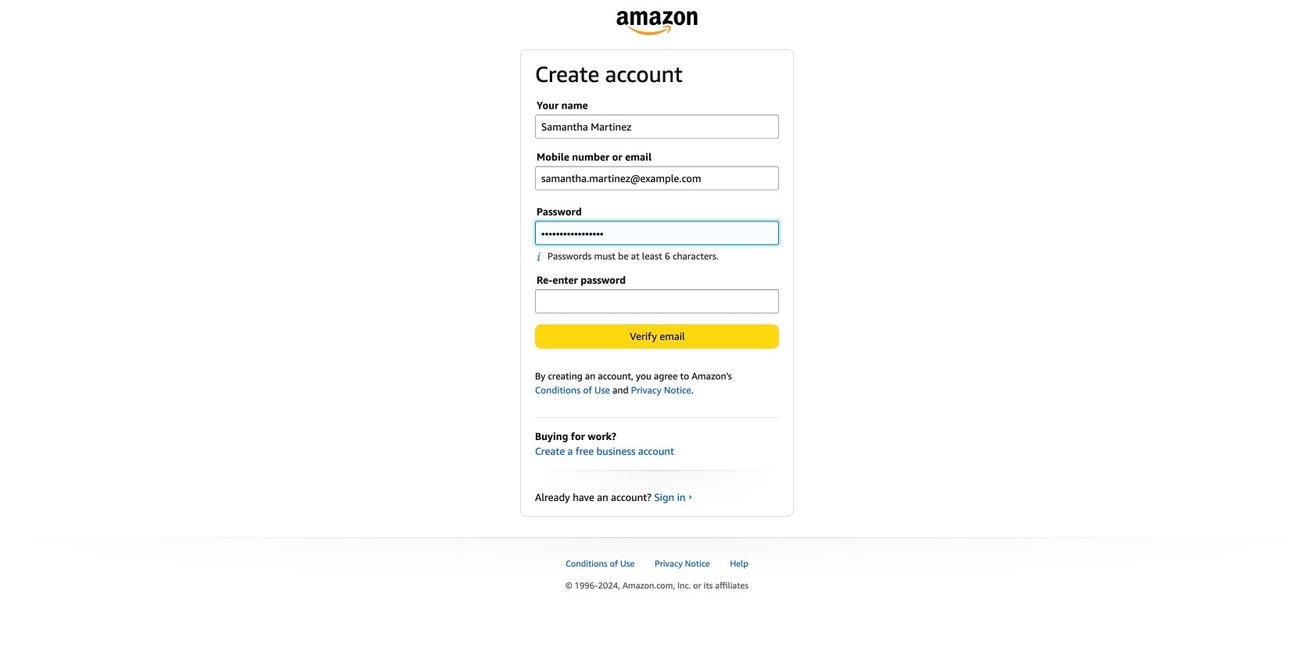 Task type: locate. For each thing, give the bounding box(es) containing it.
None password field
[[535, 289, 779, 314]]

amazon image
[[617, 11, 697, 35]]

None email field
[[535, 166, 779, 191]]

None submit
[[536, 325, 778, 348]]



Task type: vqa. For each thing, say whether or not it's contained in the screenshot.
password field
yes



Task type: describe. For each thing, give the bounding box(es) containing it.
First and last name text field
[[535, 115, 779, 139]]

At least 6 characters password field
[[535, 221, 779, 245]]

alert image
[[537, 252, 548, 262]]



